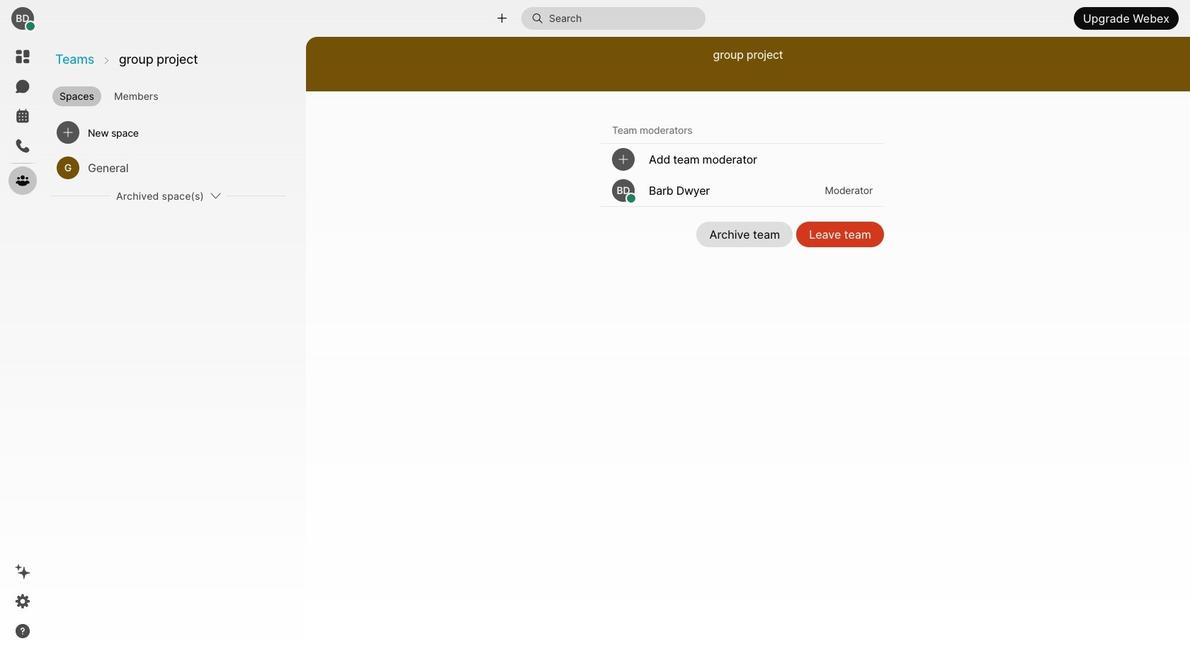 Task type: describe. For each thing, give the bounding box(es) containing it.
add team moderator list item
[[601, 144, 884, 175]]



Task type: locate. For each thing, give the bounding box(es) containing it.
team moderators list
[[601, 144, 884, 207]]

navigation
[[0, 37, 45, 658]]

tab list
[[50, 81, 305, 108]]

barb dwyer list item
[[601, 175, 884, 206]]

list item
[[51, 115, 286, 150]]

webex tab list
[[9, 43, 37, 195]]

arrow down_16 image
[[210, 190, 221, 201]]

general list item
[[51, 150, 286, 186]]



Task type: vqa. For each thing, say whether or not it's contained in the screenshot.
"list box"
no



